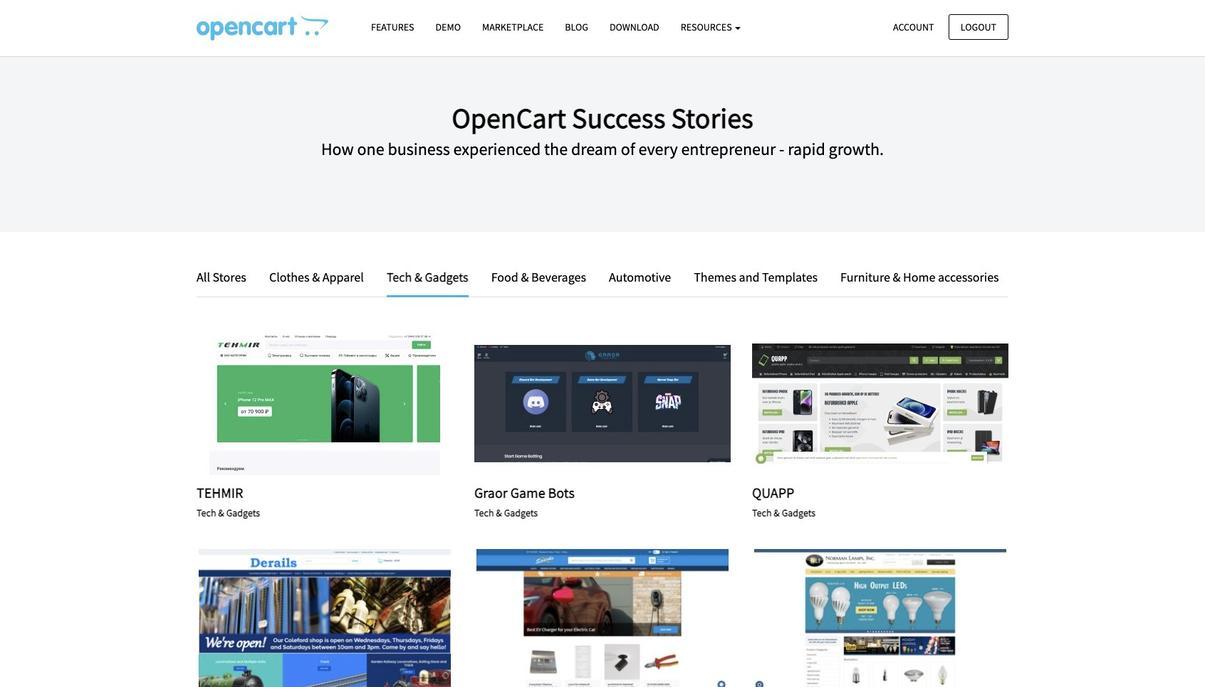 Task type: vqa. For each thing, say whether or not it's contained in the screenshot.
the Downloadable
no



Task type: locate. For each thing, give the bounding box(es) containing it.
how
[[321, 138, 354, 160]]

templates
[[762, 269, 818, 286]]

home
[[903, 269, 935, 286]]

view
[[286, 398, 312, 411], [563, 398, 590, 411], [841, 398, 868, 411], [286, 614, 312, 627], [563, 614, 590, 627], [841, 614, 868, 627]]

tech inside quapp tech & gadgets
[[752, 507, 772, 520]]

automotive link
[[598, 268, 682, 289]]

gadgets down quapp
[[782, 507, 816, 520]]

view project for tehmir image
[[286, 398, 364, 411]]

view project link for derails uk 'image'
[[286, 613, 364, 629]]

view project
[[286, 398, 364, 411], [563, 398, 642, 411], [841, 398, 919, 411], [286, 614, 364, 627], [563, 614, 642, 627], [841, 614, 919, 627]]

blog link
[[554, 15, 599, 40]]

dream
[[571, 138, 617, 160]]

tehmir image
[[197, 333, 453, 476]]

view project for quapp image
[[841, 398, 919, 411]]

all
[[197, 269, 210, 286]]

gadgets down tehmir on the bottom left of the page
[[226, 507, 260, 520]]

gadgets inside the tehmir tech & gadgets
[[226, 507, 260, 520]]

themes
[[694, 269, 736, 286]]

game
[[510, 484, 545, 502]]

project for 'view project' link associated with norman lamps  ( redesign of the website ) image
[[871, 614, 919, 627]]

one
[[357, 138, 384, 160]]

graor game bots image
[[474, 333, 731, 476]]

clothes & apparel
[[269, 269, 364, 286]]

beverages
[[531, 269, 586, 286]]

tech & gadgets link
[[376, 268, 479, 298]]

&
[[312, 269, 320, 286], [414, 269, 422, 286], [521, 269, 529, 286], [893, 269, 901, 286], [218, 507, 224, 520], [496, 507, 502, 520], [774, 507, 780, 520]]

tech right the apparel
[[387, 269, 412, 286]]

tech
[[387, 269, 412, 286], [197, 507, 216, 520], [474, 507, 494, 520], [752, 507, 772, 520]]

download link
[[599, 15, 670, 40]]

gadgets
[[425, 269, 468, 286], [226, 507, 260, 520], [504, 507, 538, 520], [782, 507, 816, 520]]

project
[[316, 398, 364, 411], [593, 398, 642, 411], [871, 398, 919, 411], [316, 614, 364, 627], [593, 614, 642, 627], [871, 614, 919, 627]]

view project for derails uk 'image'
[[286, 614, 364, 627]]

furniture
[[840, 269, 890, 286]]

view project link
[[286, 397, 364, 413], [563, 397, 642, 413], [841, 397, 919, 413], [286, 613, 364, 629], [563, 613, 642, 629], [841, 613, 919, 629]]

of
[[621, 138, 635, 160]]

themes and templates
[[694, 269, 818, 286]]

tech down tehmir on the bottom left of the page
[[197, 507, 216, 520]]

resources link
[[670, 15, 752, 40]]

growth.
[[829, 138, 884, 160]]

automotive
[[609, 269, 671, 286]]

view project link for quapp image
[[841, 397, 919, 413]]

sparks direct image
[[474, 550, 731, 688]]

tech & gadgets
[[387, 269, 468, 286]]

logout
[[961, 20, 996, 33]]

quapp tech & gadgets
[[752, 484, 816, 520]]

gadgets down game
[[504, 507, 538, 520]]

food & beverages
[[491, 269, 586, 286]]

entrepreneur
[[681, 138, 776, 160]]

tech inside graor game bots tech & gadgets
[[474, 507, 494, 520]]

derails uk image
[[197, 550, 453, 688]]

project for derails uk 'image''s 'view project' link
[[316, 614, 364, 627]]

furniture & home accessories
[[840, 269, 999, 286]]

tech down quapp
[[752, 507, 772, 520]]

tech down graor
[[474, 507, 494, 520]]

view for derails uk 'image'
[[286, 614, 312, 627]]

tech inside the tehmir tech & gadgets
[[197, 507, 216, 520]]

themes and templates link
[[683, 268, 828, 289]]

norman lamps  ( redesign of the website ) image
[[752, 550, 1008, 688]]

stories
[[671, 100, 753, 136]]

view for graor game bots 'image'
[[563, 398, 590, 411]]

apparel
[[322, 269, 364, 286]]

account
[[893, 20, 934, 33]]

bots
[[548, 484, 575, 502]]



Task type: describe. For each thing, give the bounding box(es) containing it.
project for tehmir image's 'view project' link
[[316, 398, 364, 411]]

resources
[[681, 21, 734, 33]]

opencart - showcase image
[[197, 15, 328, 41]]

view project link for graor game bots 'image'
[[563, 397, 642, 413]]

stores
[[213, 269, 246, 286]]

view for tehmir image
[[286, 398, 312, 411]]

view for norman lamps  ( redesign of the website ) image
[[841, 614, 868, 627]]

& inside the tehmir tech & gadgets
[[218, 507, 224, 520]]

experienced
[[453, 138, 541, 160]]

graor
[[474, 484, 508, 502]]

business
[[388, 138, 450, 160]]

gadgets inside graor game bots tech & gadgets
[[504, 507, 538, 520]]

project for 'view project' link related to sparks direct "image" on the bottom
[[593, 614, 642, 627]]

all stores link
[[197, 268, 257, 289]]

-
[[779, 138, 785, 160]]

features link
[[360, 15, 425, 40]]

view project for norman lamps  ( redesign of the website ) image
[[841, 614, 919, 627]]

rapid
[[788, 138, 825, 160]]

view project for sparks direct "image" on the bottom
[[563, 614, 642, 627]]

marketplace
[[482, 21, 544, 33]]

view for sparks direct "image" on the bottom
[[563, 614, 590, 627]]

demo
[[436, 21, 461, 33]]

tehmir
[[197, 484, 243, 502]]

quapp
[[752, 484, 794, 502]]

marketplace link
[[471, 15, 554, 40]]

food
[[491, 269, 518, 286]]

view project for graor game bots 'image'
[[563, 398, 642, 411]]

demo link
[[425, 15, 471, 40]]

accessories
[[938, 269, 999, 286]]

logout link
[[948, 14, 1008, 40]]

and
[[739, 269, 760, 286]]

gadgets left food
[[425, 269, 468, 286]]

blog
[[565, 21, 588, 33]]

graor game bots tech & gadgets
[[474, 484, 575, 520]]

project for 'view project' link for graor game bots 'image'
[[593, 398, 642, 411]]

tehmir tech & gadgets
[[197, 484, 260, 520]]

opencart
[[452, 100, 566, 136]]

features
[[371, 21, 414, 33]]

view for quapp image
[[841, 398, 868, 411]]

account link
[[881, 14, 946, 40]]

all stores
[[197, 269, 246, 286]]

view project link for sparks direct "image" on the bottom
[[563, 613, 642, 629]]

download
[[610, 21, 659, 33]]

furniture & home accessories link
[[830, 268, 999, 289]]

success
[[572, 100, 665, 136]]

gadgets inside quapp tech & gadgets
[[782, 507, 816, 520]]

opencart success stories how one business experienced the dream of every entrepreneur - rapid growth.
[[321, 100, 884, 160]]

the
[[544, 138, 568, 160]]

quapp image
[[752, 333, 1008, 476]]

project for 'view project' link related to quapp image
[[871, 398, 919, 411]]

clothes & apparel link
[[258, 268, 375, 289]]

& inside graor game bots tech & gadgets
[[496, 507, 502, 520]]

view project link for norman lamps  ( redesign of the website ) image
[[841, 613, 919, 629]]

view project link for tehmir image
[[286, 397, 364, 413]]

& inside quapp tech & gadgets
[[774, 507, 780, 520]]

food & beverages link
[[480, 268, 597, 289]]

clothes
[[269, 269, 309, 286]]

every
[[638, 138, 678, 160]]



